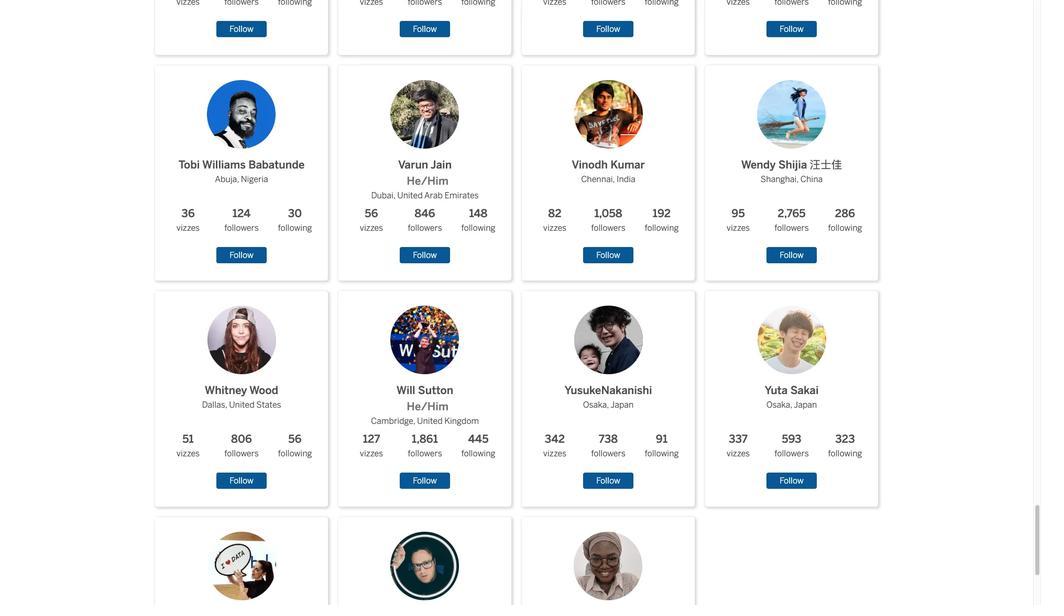 Task type: locate. For each thing, give the bounding box(es) containing it.
following for 192
[[645, 223, 679, 233]]

1 osaka, japan from the left
[[583, 401, 634, 411]]

osaka, down yuta
[[767, 401, 792, 411]]

he/him up dubai, united arab emirates
[[407, 175, 449, 187]]

japan
[[611, 401, 634, 411], [794, 401, 817, 411]]

82 vizzes
[[543, 207, 567, 233]]

0 horizontal spatial 56
[[288, 434, 302, 446]]

593 followers
[[775, 434, 809, 459]]

follow
[[230, 24, 254, 34], [413, 24, 437, 34], [596, 24, 620, 34], [780, 24, 804, 34], [230, 250, 254, 260], [413, 250, 437, 260], [596, 250, 620, 260], [780, 250, 804, 260], [230, 477, 254, 487], [413, 477, 437, 487], [596, 477, 620, 487], [780, 477, 804, 487]]

followers down 593 at bottom
[[775, 449, 809, 459]]

1 vertical spatial he/him
[[407, 401, 449, 414]]

2 vertical spatial united
[[417, 417, 443, 427]]

vizzes down 82
[[543, 223, 567, 233]]

0 vertical spatial united
[[397, 191, 423, 200]]

51 vizzes
[[177, 434, 200, 459]]

95
[[732, 207, 745, 220]]

he/him inside the will sutton he/him
[[407, 401, 449, 414]]

he/him
[[407, 175, 449, 187], [407, 401, 449, 414]]

avatar image for zainab ayodimeji image
[[574, 533, 643, 601]]

osaka, japan down yuta sakai
[[767, 401, 817, 411]]

followers down 738
[[591, 449, 626, 459]]

vizzes for 337
[[727, 449, 750, 459]]

vizzes for 56
[[360, 223, 383, 233]]

kumar
[[611, 159, 645, 171]]

846
[[415, 207, 435, 220]]

56 for 56 vizzes
[[365, 207, 378, 220]]

2,765
[[778, 207, 806, 220]]

osaka, japan down yusukenakanishi
[[583, 401, 634, 411]]

he/him for jain
[[407, 175, 449, 187]]

1,058 followers
[[591, 207, 626, 233]]

2 osaka, japan from the left
[[767, 401, 817, 411]]

148 following
[[461, 207, 496, 233]]

0 horizontal spatial japan
[[611, 401, 634, 411]]

avatar image for wendy shijia 汪士佳 image
[[758, 80, 826, 149]]

he/him for sutton
[[407, 401, 449, 414]]

followers down 124
[[224, 223, 259, 233]]

shijia
[[779, 159, 807, 171]]

united left arab
[[397, 191, 423, 200]]

1 vertical spatial 56
[[288, 434, 302, 446]]

445
[[468, 434, 489, 446]]

cambridge, united kingdom
[[371, 417, 479, 427]]

vinodh kumar link
[[566, 72, 651, 173]]

2 he/him from the top
[[407, 401, 449, 414]]

chennai, india
[[581, 174, 636, 184]]

japan down yusukenakanishi
[[611, 401, 634, 411]]

36
[[181, 207, 195, 220]]

followers for 2,765
[[775, 223, 809, 233]]

wood
[[249, 385, 278, 397]]

he/him inside "varun jain he/him"
[[407, 175, 449, 187]]

follow button
[[217, 21, 267, 37], [400, 21, 450, 37], [583, 21, 634, 37], [767, 21, 817, 37], [217, 247, 267, 263], [400, 247, 450, 263], [583, 247, 634, 263], [767, 247, 817, 263], [217, 473, 267, 490], [400, 473, 450, 490], [583, 473, 634, 490], [767, 473, 817, 490]]

will sutton he/him
[[397, 385, 453, 414]]

vizzes for 95
[[727, 223, 750, 233]]

445 following
[[461, 434, 496, 459]]

followers for 1,861
[[408, 449, 442, 459]]

following for 91
[[645, 449, 679, 459]]

91
[[656, 434, 668, 446]]

56 inside 56 following
[[288, 434, 302, 446]]

vizzes down 342
[[543, 449, 567, 459]]

tobi williams babatunde link
[[179, 72, 305, 173]]

osaka,
[[583, 401, 609, 411], [767, 401, 792, 411]]

avatar image for yusukenakanishi image
[[574, 306, 643, 375]]

342 vizzes
[[543, 434, 567, 459]]

followers down 1,861
[[408, 449, 442, 459]]

avatar image for zach bowders image
[[391, 533, 459, 601]]

dubai, united arab emirates
[[371, 191, 479, 200]]

abuja, nigeria
[[215, 174, 268, 184]]

323 following
[[828, 434, 862, 459]]

56 for 56 following
[[288, 434, 302, 446]]

japan down sakai
[[794, 401, 817, 411]]

vizzes down 95
[[727, 223, 750, 233]]

1 vertical spatial united
[[229, 401, 255, 411]]

wendy shijia 汪士佳
[[741, 159, 842, 171]]

whitney wood link
[[199, 298, 284, 400]]

varun
[[398, 159, 428, 171]]

1,861 followers
[[408, 434, 442, 459]]

342
[[545, 434, 565, 446]]

0 vertical spatial 56
[[365, 207, 378, 220]]

united for 846
[[397, 191, 423, 200]]

1 he/him from the top
[[407, 175, 449, 187]]

1 horizontal spatial japan
[[794, 401, 817, 411]]

united up 1,861
[[417, 417, 443, 427]]

0 vertical spatial he/him
[[407, 175, 449, 187]]

avatar image for varun jain image
[[391, 80, 459, 149]]

vizzes down '36'
[[177, 223, 200, 233]]

1 horizontal spatial osaka, japan
[[767, 401, 817, 411]]

cambridge,
[[371, 417, 415, 427]]

osaka, japan for 593
[[767, 401, 817, 411]]

united for 1,861
[[417, 417, 443, 427]]

followers for 1,058
[[591, 223, 626, 233]]

323
[[836, 434, 855, 446]]

osaka, down yusukenakanishi
[[583, 401, 609, 411]]

osaka, japan
[[583, 401, 634, 411], [767, 401, 817, 411]]

1 osaka, from the left
[[583, 401, 609, 411]]

vizzes down dubai,
[[360, 223, 383, 233]]

127 vizzes
[[360, 434, 383, 459]]

56
[[365, 207, 378, 220], [288, 434, 302, 446]]

united for 806
[[229, 401, 255, 411]]

following
[[278, 223, 312, 233], [461, 223, 496, 233], [645, 223, 679, 233], [828, 223, 862, 233], [278, 449, 312, 459], [461, 449, 496, 459], [645, 449, 679, 459], [828, 449, 862, 459]]

vizzes down 337 on the right of the page
[[727, 449, 750, 459]]

avatar image for will sutton image
[[391, 306, 459, 375]]

2 japan from the left
[[794, 401, 817, 411]]

337 vizzes
[[727, 434, 750, 459]]

japan for yuta sakai
[[794, 401, 817, 411]]

0 horizontal spatial osaka, japan
[[583, 401, 634, 411]]

dallas, united states
[[202, 401, 281, 411]]

91 following
[[645, 434, 679, 459]]

56 vizzes
[[360, 207, 383, 233]]

followers down 1,058 at the right top of the page
[[591, 223, 626, 233]]

vizzes down 127
[[360, 449, 383, 459]]

2 osaka, from the left
[[767, 401, 792, 411]]

followers for 593
[[775, 449, 809, 459]]

dubai,
[[371, 191, 395, 200]]

following for 286
[[828, 223, 862, 233]]

kingdom
[[445, 417, 479, 427]]

56 inside 56 vizzes
[[365, 207, 378, 220]]

he/him up cambridge, united kingdom
[[407, 401, 449, 414]]

united down 'whitney wood'
[[229, 401, 255, 411]]

0 horizontal spatial osaka,
[[583, 401, 609, 411]]

1 japan from the left
[[611, 401, 634, 411]]

51
[[183, 434, 194, 446]]

806 followers
[[224, 434, 259, 459]]

india
[[617, 174, 636, 184]]

will
[[397, 385, 415, 397]]

sakai
[[791, 385, 819, 397]]

united
[[397, 191, 423, 200], [229, 401, 255, 411], [417, 417, 443, 427]]

124
[[233, 207, 251, 220]]

738 followers
[[591, 434, 626, 459]]

followers down 2,765 at the right of page
[[775, 223, 809, 233]]

following for 445
[[461, 449, 496, 459]]

osaka, japan for 738
[[583, 401, 634, 411]]

vizzes down the 51
[[177, 449, 200, 459]]

1 horizontal spatial 56
[[365, 207, 378, 220]]

vizzes
[[177, 223, 200, 233], [360, 223, 383, 233], [543, 223, 567, 233], [727, 223, 750, 233], [177, 449, 200, 459], [360, 449, 383, 459], [543, 449, 567, 459], [727, 449, 750, 459]]

1 horizontal spatial osaka,
[[767, 401, 792, 411]]

followers
[[224, 223, 259, 233], [408, 223, 442, 233], [591, 223, 626, 233], [775, 223, 809, 233], [224, 449, 259, 459], [408, 449, 442, 459], [591, 449, 626, 459], [775, 449, 809, 459]]

followers down the 806
[[224, 449, 259, 459]]

followers down 846 at the top left
[[408, 223, 442, 233]]



Task type: vqa. For each thing, say whether or not it's contained in the screenshot.
51 vizzes
yes



Task type: describe. For each thing, give the bounding box(es) containing it.
emirates
[[445, 191, 479, 200]]

127
[[363, 434, 380, 446]]

192 following
[[645, 207, 679, 233]]

osaka, for yusukenakanishi
[[583, 401, 609, 411]]

738
[[599, 434, 618, 446]]

vizzes for 342
[[543, 449, 567, 459]]

1,861
[[412, 434, 438, 446]]

babatunde
[[248, 159, 305, 171]]

593
[[782, 434, 802, 446]]

avatar image for vinodh kumar image
[[574, 80, 643, 149]]

williams
[[202, 159, 246, 171]]

followers for 806
[[224, 449, 259, 459]]

192
[[653, 207, 671, 220]]

osaka, for yuta sakai
[[767, 401, 792, 411]]

avatar image for whitney wood image
[[207, 306, 276, 375]]

japan for yusukenakanishi
[[611, 401, 634, 411]]

806
[[231, 434, 252, 446]]

followers for 846
[[408, 223, 442, 233]]

shanghai, china
[[761, 174, 823, 184]]

1,058
[[595, 207, 622, 220]]

vizzes for 127
[[360, 449, 383, 459]]

82
[[548, 207, 562, 220]]

chennai,
[[581, 174, 615, 184]]

yuta sakai link
[[749, 298, 835, 400]]

followers for 738
[[591, 449, 626, 459]]

nigeria
[[241, 174, 268, 184]]

286
[[835, 207, 855, 220]]

yusukenakanishi link
[[565, 298, 652, 400]]

avatar image for ivettalexa image
[[207, 533, 276, 601]]

337
[[729, 434, 748, 446]]

following for 56
[[278, 449, 312, 459]]

30
[[288, 207, 302, 220]]

yuta sakai
[[765, 385, 819, 397]]

following for 30
[[278, 223, 312, 233]]

286 following
[[828, 207, 862, 233]]

whitney
[[205, 385, 247, 397]]

following for 148
[[461, 223, 496, 233]]

vizzes for 36
[[177, 223, 200, 233]]

yusukenakanishi
[[565, 385, 652, 397]]

36 vizzes
[[177, 207, 200, 233]]

dallas,
[[202, 401, 227, 411]]

abuja,
[[215, 174, 239, 184]]

varun jain he/him
[[398, 159, 452, 187]]

avatar image for tobi williams babatunde image
[[207, 80, 276, 149]]

124 followers
[[224, 207, 259, 233]]

汪士佳
[[810, 159, 842, 171]]

jain
[[431, 159, 452, 171]]

shanghai,
[[761, 174, 799, 184]]

sutton
[[418, 385, 453, 397]]

china
[[801, 174, 823, 184]]

wendy
[[741, 159, 776, 171]]

tobi williams babatunde
[[179, 159, 305, 171]]

wendy shijia 汪士佳 link
[[741, 72, 842, 173]]

vizzes for 82
[[543, 223, 567, 233]]

followers for 124
[[224, 223, 259, 233]]

following for 323
[[828, 449, 862, 459]]

whitney wood
[[205, 385, 278, 397]]

846 followers
[[408, 207, 442, 233]]

arab
[[424, 191, 443, 200]]

30 following
[[278, 207, 312, 233]]

vinodh kumar
[[572, 159, 645, 171]]

tobi
[[179, 159, 200, 171]]

avatar image for yuta sakai image
[[758, 306, 826, 375]]

vizzes for 51
[[177, 449, 200, 459]]

148
[[469, 207, 488, 220]]

95 vizzes
[[727, 207, 750, 233]]

states
[[256, 401, 281, 411]]

56 following
[[278, 434, 312, 459]]

2,765 followers
[[775, 207, 809, 233]]

yuta
[[765, 385, 788, 397]]

vinodh
[[572, 159, 608, 171]]



